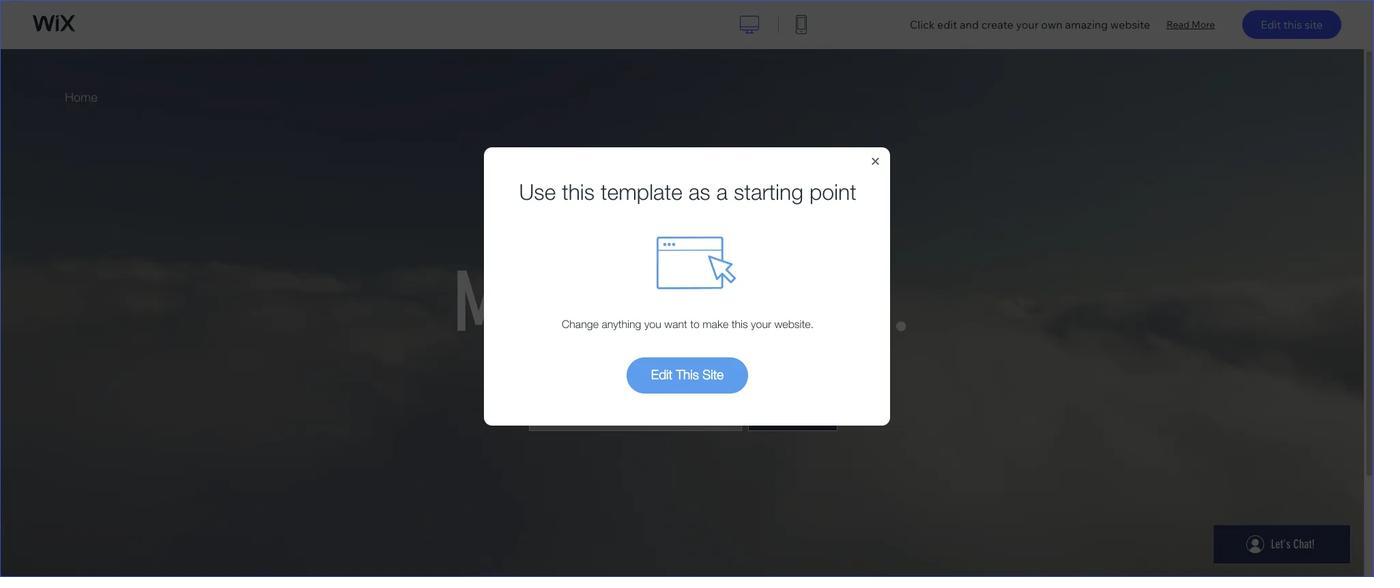 Task type: describe. For each thing, give the bounding box(es) containing it.
this for site
[[1284, 18, 1303, 31]]

a
[[717, 179, 728, 205]]

use this template as a starting point
[[519, 179, 857, 205]]

as
[[689, 179, 711, 205]]

click edit and create your own amazing website
[[910, 18, 1151, 31]]

click
[[910, 18, 935, 31]]

edit this site
[[1261, 18, 1323, 31]]

read more
[[1167, 18, 1216, 30]]

make
[[703, 318, 729, 331]]

want
[[665, 318, 688, 331]]

template
[[601, 179, 683, 205]]

anything
[[602, 318, 642, 331]]

starting
[[734, 179, 804, 205]]

read
[[1167, 18, 1190, 30]]

create
[[982, 18, 1014, 31]]

edit this site
[[651, 367, 724, 382]]

use
[[519, 179, 556, 205]]

website
[[1111, 18, 1151, 31]]



Task type: locate. For each thing, give the bounding box(es) containing it.
0 horizontal spatial this
[[562, 179, 595, 205]]

this left site
[[1284, 18, 1303, 31]]

0 horizontal spatial edit
[[651, 367, 673, 382]]

point
[[810, 179, 857, 205]]

1 vertical spatial your
[[751, 318, 772, 331]]

website.
[[775, 318, 814, 331]]

2 horizontal spatial this
[[1284, 18, 1303, 31]]

your left website. at the right bottom
[[751, 318, 772, 331]]

change
[[562, 318, 599, 331]]

own
[[1042, 18, 1063, 31]]

you
[[645, 318, 662, 331]]

edit this site link
[[627, 358, 748, 394]]

edit left site
[[1261, 18, 1282, 31]]

1 horizontal spatial edit
[[1261, 18, 1282, 31]]

1 vertical spatial this
[[562, 179, 595, 205]]

edit left this
[[651, 367, 673, 382]]

amazing
[[1065, 18, 1108, 31]]

edit this site link
[[1243, 10, 1342, 39]]

more
[[1192, 18, 1216, 30]]

this
[[1284, 18, 1303, 31], [562, 179, 595, 205], [732, 318, 748, 331]]

read more link
[[1167, 17, 1216, 32]]

and
[[960, 18, 979, 31]]

this right use
[[562, 179, 595, 205]]

edit for edit this site
[[1261, 18, 1282, 31]]

0 vertical spatial your
[[1016, 18, 1039, 31]]

edit for edit this site
[[651, 367, 673, 382]]

edit
[[1261, 18, 1282, 31], [651, 367, 673, 382]]

your left own
[[1016, 18, 1039, 31]]

this
[[676, 367, 699, 382]]

this for template
[[562, 179, 595, 205]]

1 horizontal spatial this
[[732, 318, 748, 331]]

site
[[703, 367, 724, 382]]

2 vertical spatial this
[[732, 318, 748, 331]]

1 vertical spatial edit
[[651, 367, 673, 382]]

this right the make
[[732, 318, 748, 331]]

0 vertical spatial this
[[1284, 18, 1303, 31]]

your
[[1016, 18, 1039, 31], [751, 318, 772, 331]]

change anything you want to make this your website.
[[562, 318, 814, 331]]

to
[[691, 318, 700, 331]]

edit
[[938, 18, 958, 31]]

site
[[1305, 18, 1323, 31]]

1 horizontal spatial your
[[1016, 18, 1039, 31]]

close image
[[872, 158, 880, 165]]

0 horizontal spatial your
[[751, 318, 772, 331]]

0 vertical spatial edit
[[1261, 18, 1282, 31]]



Task type: vqa. For each thing, say whether or not it's contained in the screenshot.
this to the bottom
yes



